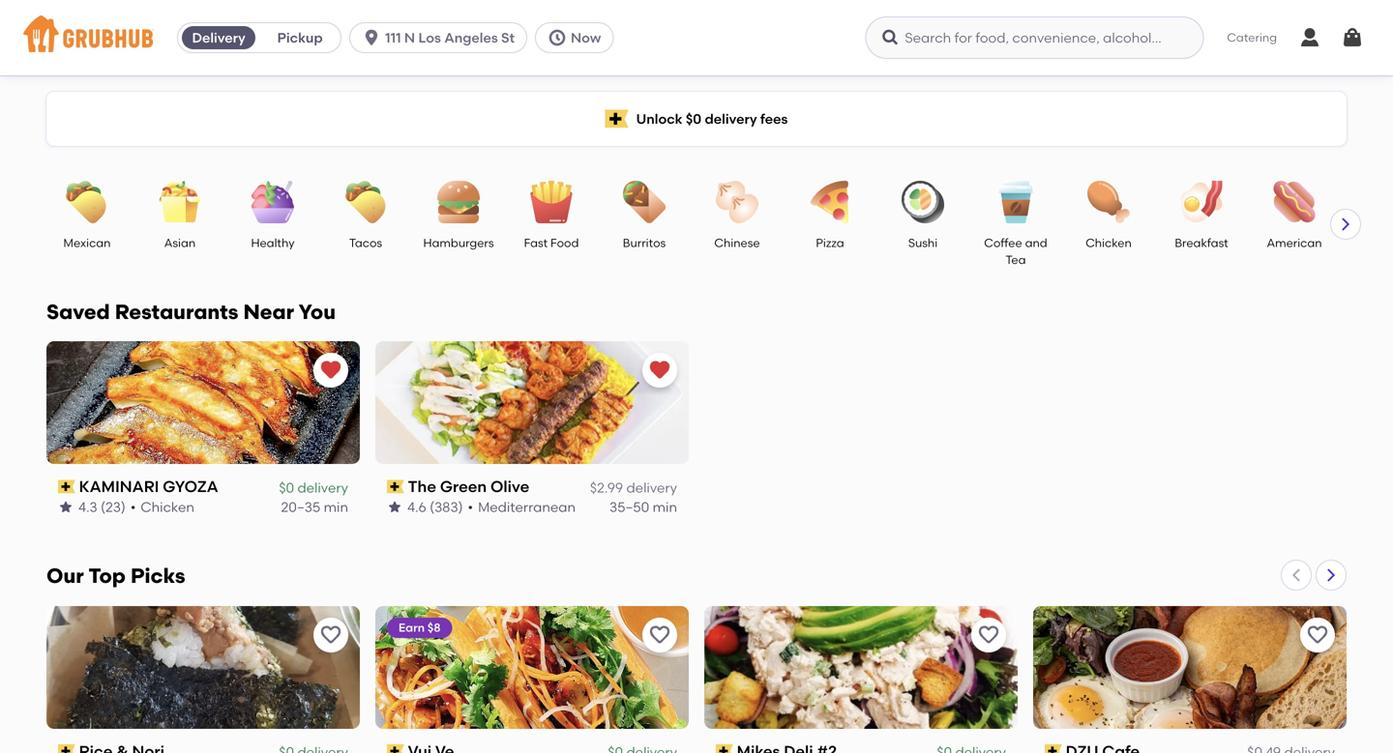 Task type: locate. For each thing, give the bounding box(es) containing it.
chicken down chicken image
[[1086, 236, 1132, 250]]

svg image
[[1298, 26, 1321, 49], [548, 28, 567, 47], [881, 28, 900, 47]]

• right (23)
[[130, 499, 136, 516]]

0 vertical spatial chicken
[[1086, 236, 1132, 250]]

2 min from the left
[[653, 499, 677, 516]]

save this restaurant button for dzu cafe logo
[[1300, 618, 1335, 653]]

food
[[550, 236, 579, 250]]

4.6 (383)
[[407, 499, 463, 516]]

now
[[571, 30, 601, 46]]

grubhub plus flag logo image
[[605, 110, 628, 128]]

111 n los angeles st
[[385, 30, 515, 46]]

chicken down kaminari gyoza
[[141, 499, 194, 516]]

0 horizontal spatial svg image
[[362, 28, 381, 47]]

1 vertical spatial $0
[[279, 480, 294, 496]]

min down $0 delivery
[[324, 499, 348, 516]]

1 horizontal spatial saved restaurant button
[[642, 353, 677, 388]]

1 save this restaurant button from the left
[[313, 618, 348, 653]]

coffee and tea image
[[982, 181, 1050, 223]]

2 star icon image from the left
[[387, 500, 402, 515]]

1 vertical spatial chicken
[[141, 499, 194, 516]]

hamburgers image
[[425, 181, 492, 223]]

• for gyoza
[[130, 499, 136, 516]]

2 horizontal spatial svg image
[[1298, 26, 1321, 49]]

gyoza
[[163, 477, 218, 496]]

olive
[[490, 477, 529, 496]]

0 horizontal spatial min
[[324, 499, 348, 516]]

1 horizontal spatial chicken
[[1086, 236, 1132, 250]]

delivery up 20–35 min
[[297, 480, 348, 496]]

fast food image
[[518, 181, 585, 223]]

mexican image
[[53, 181, 121, 223]]

0 horizontal spatial svg image
[[548, 28, 567, 47]]

saved restaurant button
[[313, 353, 348, 388], [642, 353, 677, 388]]

0 horizontal spatial saved restaurant image
[[319, 359, 342, 382]]

(23)
[[101, 499, 126, 516]]

pickup button
[[259, 22, 341, 53]]

catering
[[1227, 30, 1277, 44]]

4 save this restaurant button from the left
[[1300, 618, 1335, 653]]

pizza
[[816, 236, 844, 250]]

1 horizontal spatial star icon image
[[387, 500, 402, 515]]

$2.99 delivery
[[590, 480, 677, 496]]

delivery left "fees" in the top of the page
[[705, 111, 757, 127]]

3 save this restaurant image from the left
[[1306, 624, 1329, 647]]

green
[[440, 477, 487, 496]]

saved restaurant image
[[319, 359, 342, 382], [648, 359, 671, 382]]

2 • from the left
[[468, 499, 473, 516]]

1 horizontal spatial delivery
[[626, 480, 677, 496]]

0 vertical spatial $0
[[686, 111, 701, 127]]

caret right icon image
[[1338, 217, 1353, 232], [1323, 568, 1339, 583]]

chinese
[[714, 236, 760, 250]]

burritos
[[623, 236, 666, 250]]

subscription pass image
[[58, 480, 75, 494], [387, 745, 404, 754], [716, 745, 733, 754], [1045, 745, 1062, 754]]

pizza image
[[796, 181, 864, 223]]

1 horizontal spatial subscription pass image
[[387, 480, 404, 494]]

• for green
[[468, 499, 473, 516]]

delivery up 35–50 min
[[626, 480, 677, 496]]

1 min from the left
[[324, 499, 348, 516]]

2 horizontal spatial save this restaurant image
[[1306, 624, 1329, 647]]

saved restaurants near you
[[46, 300, 336, 325]]

save this restaurant image
[[319, 624, 342, 647], [648, 624, 671, 647], [1306, 624, 1329, 647]]

20–35
[[281, 499, 320, 516]]

svg image inside 111 n los angeles st button
[[362, 28, 381, 47]]

1 star icon image from the left
[[58, 500, 74, 515]]

delivery
[[705, 111, 757, 127], [297, 480, 348, 496], [626, 480, 677, 496]]

(383)
[[430, 499, 463, 516]]

asian
[[164, 236, 196, 250]]

sushi image
[[889, 181, 957, 223]]

min right 35–50 at left bottom
[[653, 499, 677, 516]]

1 horizontal spatial $0
[[686, 111, 701, 127]]

35–50 min
[[609, 499, 677, 516]]

delivery button
[[178, 22, 259, 53]]

fast food
[[524, 236, 579, 250]]

$0
[[686, 111, 701, 127], [279, 480, 294, 496]]

tacos image
[[332, 181, 400, 223]]

fees
[[760, 111, 788, 127]]

1 horizontal spatial saved restaurant image
[[648, 359, 671, 382]]

$0 up 20–35
[[279, 480, 294, 496]]

chicken
[[1086, 236, 1132, 250], [141, 499, 194, 516]]

0 horizontal spatial •
[[130, 499, 136, 516]]

• down "the green olive"
[[468, 499, 473, 516]]

0 horizontal spatial delivery
[[297, 480, 348, 496]]

star icon image left the 4.3
[[58, 500, 74, 515]]

mikes deli #2 logo image
[[704, 606, 1018, 729]]

0 horizontal spatial subscription pass image
[[58, 745, 75, 754]]

sushi
[[908, 236, 938, 250]]

3 save this restaurant button from the left
[[971, 618, 1006, 653]]

caret right icon image right american image
[[1338, 217, 1353, 232]]

•
[[130, 499, 136, 516], [468, 499, 473, 516]]

svg image inside now button
[[548, 28, 567, 47]]

0 horizontal spatial save this restaurant image
[[319, 624, 342, 647]]

1 saved restaurant button from the left
[[313, 353, 348, 388]]

min
[[324, 499, 348, 516], [653, 499, 677, 516]]

star icon image
[[58, 500, 74, 515], [387, 500, 402, 515]]

earn
[[399, 621, 425, 635]]

the green olive
[[408, 477, 529, 496]]

1 save this restaurant image from the left
[[319, 624, 342, 647]]

american
[[1267, 236, 1322, 250]]

star icon image left the 4.6
[[387, 500, 402, 515]]

svg image
[[1341, 26, 1364, 49], [362, 28, 381, 47]]

breakfast
[[1175, 236, 1228, 250]]

1 • from the left
[[130, 499, 136, 516]]

0 vertical spatial subscription pass image
[[387, 480, 404, 494]]

$0 right unlock
[[686, 111, 701, 127]]

1 horizontal spatial •
[[468, 499, 473, 516]]

pickup
[[277, 30, 323, 46]]

star icon image for the green olive
[[387, 500, 402, 515]]

unlock
[[636, 111, 683, 127]]

caret right icon image right caret left icon
[[1323, 568, 1339, 583]]

1 saved restaurant image from the left
[[319, 359, 342, 382]]

2 saved restaurant button from the left
[[642, 353, 677, 388]]

save this restaurant image for 'rice & nori logo'
[[319, 624, 342, 647]]

tea
[[1006, 253, 1026, 267]]

earn $8
[[399, 621, 441, 635]]

4.3
[[78, 499, 97, 516]]

subscription pass image for vui ve logo
[[387, 745, 404, 754]]

0 horizontal spatial saved restaurant button
[[313, 353, 348, 388]]

catering button
[[1213, 16, 1290, 60]]

rice & nori logo image
[[46, 606, 360, 729]]

chicken image
[[1075, 181, 1142, 223]]

subscription pass image
[[387, 480, 404, 494], [58, 745, 75, 754]]

2 saved restaurant image from the left
[[648, 359, 671, 382]]

0 horizontal spatial star icon image
[[58, 500, 74, 515]]

star icon image for kaminari gyoza
[[58, 500, 74, 515]]

chinese image
[[703, 181, 771, 223]]

save this restaurant button
[[313, 618, 348, 653], [642, 618, 677, 653], [971, 618, 1006, 653], [1300, 618, 1335, 653]]

1 horizontal spatial save this restaurant image
[[648, 624, 671, 647]]

our top picks
[[46, 564, 185, 589]]

save this restaurant image for dzu cafe logo
[[1306, 624, 1329, 647]]

$2.99
[[590, 480, 623, 496]]

1 horizontal spatial min
[[653, 499, 677, 516]]



Task type: describe. For each thing, give the bounding box(es) containing it.
restaurants
[[115, 300, 238, 325]]

kaminari gyoza
[[79, 477, 218, 496]]

1 horizontal spatial svg image
[[1341, 26, 1364, 49]]

save this restaurant image
[[977, 624, 1000, 647]]

delivery for kaminari gyoza
[[297, 480, 348, 496]]

kaminari gyoza logo image
[[46, 341, 360, 464]]

near
[[243, 300, 294, 325]]

min for kaminari gyoza
[[324, 499, 348, 516]]

2 save this restaurant image from the left
[[648, 624, 671, 647]]

vui ve logo image
[[375, 606, 689, 729]]

0 horizontal spatial chicken
[[141, 499, 194, 516]]

Search for food, convenience, alcohol... search field
[[865, 16, 1204, 59]]

0 horizontal spatial $0
[[279, 480, 294, 496]]

1 horizontal spatial svg image
[[881, 28, 900, 47]]

saved restaurant image for the green olive
[[648, 359, 671, 382]]

american image
[[1261, 181, 1328, 223]]

kaminari
[[79, 477, 159, 496]]

2 save this restaurant button from the left
[[642, 618, 677, 653]]

4.3 (23)
[[78, 499, 126, 516]]

fast
[[524, 236, 548, 250]]

caret left icon image
[[1289, 568, 1304, 583]]

saved restaurant button for the green olive
[[642, 353, 677, 388]]

• chicken
[[130, 499, 194, 516]]

subscription pass image for mikes deli #2 logo
[[716, 745, 733, 754]]

saved
[[46, 300, 110, 325]]

los
[[418, 30, 441, 46]]

mediterranean
[[478, 499, 576, 516]]

$8
[[427, 621, 441, 635]]

and
[[1025, 236, 1047, 250]]

saved restaurant image for kaminari gyoza
[[319, 359, 342, 382]]

burritos image
[[610, 181, 678, 223]]

tacos
[[349, 236, 382, 250]]

asian image
[[146, 181, 214, 223]]

20–35 min
[[281, 499, 348, 516]]

save this restaurant button for 'rice & nori logo'
[[313, 618, 348, 653]]

delivery
[[192, 30, 245, 46]]

delivery for the green olive
[[626, 480, 677, 496]]

picks
[[131, 564, 185, 589]]

0 vertical spatial caret right icon image
[[1338, 217, 1353, 232]]

healthy
[[251, 236, 295, 250]]

n
[[404, 30, 415, 46]]

angeles
[[444, 30, 498, 46]]

hamburgers
[[423, 236, 494, 250]]

save this restaurant button for mikes deli #2 logo
[[971, 618, 1006, 653]]

111 n los angeles st button
[[349, 22, 535, 53]]

the
[[408, 477, 436, 496]]

mexican
[[63, 236, 111, 250]]

saved restaurant button for kaminari gyoza
[[313, 353, 348, 388]]

you
[[299, 300, 336, 325]]

35–50
[[609, 499, 649, 516]]

main navigation navigation
[[0, 0, 1393, 75]]

st
[[501, 30, 515, 46]]

healthy image
[[239, 181, 307, 223]]

111
[[385, 30, 401, 46]]

top
[[88, 564, 126, 589]]

our
[[46, 564, 84, 589]]

breakfast image
[[1168, 181, 1235, 223]]

dzu cafe logo image
[[1033, 606, 1347, 729]]

now button
[[535, 22, 621, 53]]

coffee and tea
[[984, 236, 1047, 267]]

2 horizontal spatial delivery
[[705, 111, 757, 127]]

unlock $0 delivery fees
[[636, 111, 788, 127]]

1 vertical spatial caret right icon image
[[1323, 568, 1339, 583]]

coffee
[[984, 236, 1022, 250]]

$0 delivery
[[279, 480, 348, 496]]

the green olive logo image
[[375, 341, 689, 464]]

subscription pass image for dzu cafe logo
[[1045, 745, 1062, 754]]

• mediterranean
[[468, 499, 576, 516]]

min for the green olive
[[653, 499, 677, 516]]

4.6
[[407, 499, 426, 516]]

1 vertical spatial subscription pass image
[[58, 745, 75, 754]]



Task type: vqa. For each thing, say whether or not it's contained in the screenshot.
• Chicken
yes



